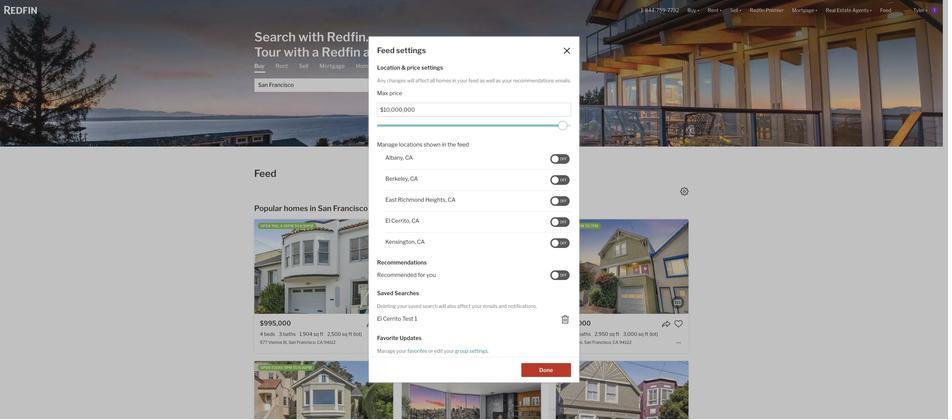 Task type: locate. For each thing, give the bounding box(es) containing it.
affect right also
[[458, 303, 471, 309]]

3 ft from the left
[[616, 331, 620, 337]]

saved
[[409, 303, 422, 309]]

0 horizontal spatial in
[[310, 204, 316, 213]]

to for open thu, 4:30pm to 6:30pm
[[295, 224, 299, 228]]

5pm for open wed, 5pm to 7pm
[[577, 224, 585, 228]]

5pm right today,
[[284, 366, 292, 370]]

0 horizontal spatial will
[[407, 78, 415, 84]]

el left the cerrito,
[[386, 217, 391, 224]]

2 horizontal spatial feed
[[881, 7, 892, 13]]

in
[[453, 78, 457, 84], [442, 141, 447, 148], [310, 204, 316, 213]]

6:30pm for open today, 5pm to 6:30pm
[[299, 366, 312, 370]]

1 horizontal spatial baths
[[579, 331, 591, 337]]

ft up 94122
[[616, 331, 620, 337]]

1 thu, from the left
[[271, 224, 280, 228]]

redfin inside "search with redfin. tour with a redfin agent."
[[322, 44, 361, 60]]

rent
[[276, 63, 288, 69]]

ft
[[320, 331, 324, 337], [349, 331, 353, 337], [616, 331, 620, 337], [645, 331, 649, 337]]

1 horizontal spatial homes
[[436, 78, 452, 84]]

2 photo of 114 granville way, san francisco, ca 94127 image from the left
[[255, 361, 394, 419]]

94127
[[482, 340, 494, 345]]

notifications.
[[508, 303, 538, 309]]

in up open thu, 4:30pm to 6:30pm
[[310, 204, 316, 213]]

ft for 2,500 sq ft (lot)
[[349, 331, 353, 337]]

will down location & price settings
[[407, 78, 415, 84]]

2 vertical spatial feed
[[254, 168, 277, 179]]

manage
[[377, 141, 398, 148], [377, 348, 396, 354]]

photo of 114 granville way, san francisco, ca 94127 image
[[116, 361, 255, 419], [255, 361, 394, 419], [394, 361, 533, 419]]

0 horizontal spatial as
[[480, 78, 485, 84]]

san
[[318, 204, 332, 213], [289, 340, 296, 345], [585, 340, 592, 345]]

2 baths from the left
[[579, 331, 591, 337]]

1 3 baths from the left
[[279, 331, 296, 337]]

open right redfin
[[422, 224, 432, 228]]

saved searches
[[377, 290, 419, 296]]

1 ft from the left
[[320, 331, 324, 337]]

1 horizontal spatial 3
[[575, 331, 578, 337]]

cerrito
[[383, 316, 401, 322]]

3 photo of 50 burlwood dr, san francisco, ca 94127 image from the left
[[541, 219, 680, 314]]

0 horizontal spatial price
[[390, 90, 403, 96]]

beds right 2
[[412, 331, 423, 337]]

1 horizontal spatial price
[[407, 65, 421, 71]]

ft right the 3,000 at the right bottom
[[645, 331, 649, 337]]

updates
[[400, 335, 422, 341]]

6:30pm down "577 vienna st, san francisco, ca 94112"
[[299, 366, 312, 370]]

emails.
[[556, 78, 572, 84]]

as left "well"
[[480, 78, 485, 84]]

changes
[[387, 78, 406, 84]]

beds for 2 beds
[[412, 331, 423, 337]]

3
[[279, 331, 282, 337], [575, 331, 578, 337]]

san right "ave,"
[[585, 340, 592, 345]]

1 photo of 1259 41st ave, san francisco, ca 94122 image from the left
[[411, 219, 550, 314]]

will
[[407, 78, 415, 84], [439, 303, 446, 309]]

beds right 4
[[264, 331, 275, 337]]

1 vertical spatial affect
[[458, 303, 471, 309]]

3 for $1,095,000
[[575, 331, 578, 337]]

1 francisco, from the left
[[297, 340, 316, 345]]

1 vertical spatial homes
[[284, 204, 308, 213]]

any
[[377, 78, 386, 84]]

photo of 50 burlwood dr, san francisco, ca 94127 image
[[263, 219, 402, 314], [402, 219, 541, 314], [541, 219, 680, 314]]

sq right 2,950
[[610, 331, 615, 337]]

0 vertical spatial affect
[[416, 78, 429, 84]]

francisco, down '1,904'
[[297, 340, 316, 345]]

photo of 360 cumberland st, san francisco, ca 94114 image
[[263, 361, 402, 419], [402, 361, 541, 419], [541, 361, 680, 419]]

0 horizontal spatial beds
[[264, 331, 275, 337]]

5pm left 8pm
[[442, 224, 450, 228]]

berkeley, ca
[[386, 175, 418, 182]]

manage down favorite
[[377, 348, 396, 354]]

favorite updates
[[377, 335, 422, 341]]

settings up all
[[422, 65, 443, 71]]

as right "well"
[[496, 78, 501, 84]]

5pm
[[442, 224, 450, 228], [577, 224, 585, 228], [284, 366, 292, 370]]

redfin left 'premier'
[[751, 7, 765, 13]]

3 photo of 360 cumberland st, san francisco, ca 94114 image from the left
[[541, 361, 680, 419]]

1 horizontal spatial (lot)
[[650, 331, 659, 337]]

open down "popular"
[[261, 224, 271, 228]]

(lot) right 2,500
[[354, 331, 362, 337]]

done button
[[522, 363, 572, 377]]

favorites
[[408, 348, 428, 354]]

0 horizontal spatial baths
[[283, 331, 296, 337]]

2 beds from the left
[[412, 331, 423, 337]]

3 baths up the st,
[[279, 331, 296, 337]]

redfin premier button
[[746, 0, 789, 21]]

1 vertical spatial feed
[[377, 46, 395, 55]]

thu, left 4:30pm
[[271, 224, 280, 228]]

san right the st,
[[289, 340, 296, 345]]

test
[[403, 316, 414, 322]]

el cerrito test 1
[[377, 316, 418, 322]]

1 horizontal spatial beds
[[412, 331, 423, 337]]

3 photo of 577 vienna st, san francisco, ca 94112 image from the left
[[394, 219, 533, 314]]

1 vertical spatial 6:30pm
[[299, 366, 312, 370]]

kensington, ca
[[386, 239, 425, 245]]

sq right '1,904'
[[314, 331, 319, 337]]

2 francisco, from the left
[[593, 340, 612, 345]]

1 vertical spatial redfin
[[322, 44, 361, 60]]

0 vertical spatial el
[[386, 217, 391, 224]]

today,
[[271, 366, 284, 370]]

tab list
[[255, 62, 444, 92]]

mortgage
[[320, 63, 345, 69]]

feed
[[881, 7, 892, 13], [377, 46, 395, 55], [254, 168, 277, 179]]

open left today,
[[261, 366, 271, 370]]

1259 41st ave, san francisco, ca 94122
[[556, 340, 632, 345]]

4:30pm
[[280, 224, 294, 228]]

baths for $995,000
[[283, 331, 296, 337]]

3 baths
[[279, 331, 296, 337], [575, 331, 591, 337]]

san for in
[[318, 204, 332, 213]]

4 sq from the left
[[639, 331, 644, 337]]

2 ft from the left
[[349, 331, 353, 337]]

manage up 'albany,'
[[377, 141, 398, 148]]

Max price input text field
[[381, 106, 568, 113]]

francisco, for $1,095,000
[[593, 340, 612, 345]]

manage for manage locations shown in the feed
[[377, 141, 398, 148]]

6:30pm down popular homes in san francisco
[[300, 224, 314, 228]]

group settings. link
[[454, 348, 489, 354]]

4 beds
[[260, 331, 275, 337]]

0 horizontal spatial affect
[[416, 78, 429, 84]]

2 photo of 577 vienna st, san francisco, ca 94112 image from the left
[[255, 219, 394, 314]]

baths up the st,
[[283, 331, 296, 337]]

1 horizontal spatial thu,
[[433, 224, 441, 228]]

1 horizontal spatial san
[[318, 204, 332, 213]]

el left cerrito
[[377, 316, 382, 322]]

ft for 1,904 sq ft
[[320, 331, 324, 337]]

0 horizontal spatial francisco,
[[297, 340, 316, 345]]

thu, right redfin
[[433, 224, 441, 228]]

deleting
[[377, 303, 396, 309]]

1 horizontal spatial redfin
[[751, 7, 765, 13]]

dr,
[[434, 340, 439, 345]]

0 vertical spatial will
[[407, 78, 415, 84]]

popular homes in san francisco
[[255, 204, 368, 213]]

0 vertical spatial 6:30pm
[[300, 224, 314, 228]]

2 manage from the top
[[377, 348, 396, 354]]

1 horizontal spatial will
[[439, 303, 446, 309]]

(lot) for $995,000
[[354, 331, 362, 337]]

0 vertical spatial manage
[[377, 141, 398, 148]]

3 photo of 1259 41st ave, san francisco, ca 94122 image from the left
[[689, 219, 828, 314]]

1 favorite button image from the left
[[379, 319, 388, 328]]

affect left all
[[416, 78, 429, 84]]

emails
[[483, 303, 498, 309]]

1 photo of 360 cumberland st, san francisco, ca 94114 image from the left
[[263, 361, 402, 419]]

ca left 94112
[[317, 340, 323, 345]]

ft for 2,950 sq ft
[[616, 331, 620, 337]]

(lot) right the 3,000 at the right bottom
[[650, 331, 659, 337]]

3 up "ave,"
[[575, 331, 578, 337]]

feed inside button
[[881, 7, 892, 13]]

3 up the vienna
[[279, 331, 282, 337]]

recommendations
[[377, 259, 427, 266]]

sq right 2,500
[[342, 331, 348, 337]]

0 vertical spatial homes
[[436, 78, 452, 84]]

3 baths for $995,000
[[279, 331, 296, 337]]

1 baths from the left
[[283, 331, 296, 337]]

baths up "ave,"
[[579, 331, 591, 337]]

1 3 from the left
[[279, 331, 282, 337]]

in left the
[[442, 141, 447, 148]]

photo of 2592 san jose, san francisco, ca 94112 image
[[411, 361, 550, 419], [550, 361, 689, 419], [689, 361, 828, 419]]

0 horizontal spatial thu,
[[271, 224, 280, 228]]

0 horizontal spatial favorite button image
[[379, 319, 388, 328]]

feed
[[469, 78, 479, 84], [458, 141, 469, 148]]

location
[[377, 65, 401, 71]]

1 horizontal spatial francisco,
[[593, 340, 612, 345]]

3 sq from the left
[[610, 331, 615, 337]]

1 horizontal spatial favorite button image
[[675, 319, 684, 328]]

2 horizontal spatial san
[[585, 340, 592, 345]]

to right 4:30pm
[[295, 224, 299, 228]]

0 horizontal spatial san
[[289, 340, 296, 345]]

2 as from the left
[[496, 78, 501, 84]]

favorite
[[377, 335, 399, 341]]

to for open today, 5pm to 6:30pm
[[293, 366, 298, 370]]

ft left 2,500
[[320, 331, 324, 337]]

$998,000
[[408, 320, 439, 327]]

baths
[[283, 331, 296, 337], [579, 331, 591, 337]]

price right &
[[407, 65, 421, 71]]

2 (lot) from the left
[[650, 331, 659, 337]]

3,000
[[624, 331, 638, 337]]

0 vertical spatial feed
[[881, 7, 892, 13]]

City, Address, School, Agent, ZIP search field
[[255, 78, 429, 92]]

1 (lot) from the left
[[354, 331, 362, 337]]

beds for 4 beds
[[264, 331, 275, 337]]

844-
[[646, 7, 657, 13]]

photo of 577 vienna st, san francisco, ca 94112 image
[[116, 219, 255, 314], [255, 219, 394, 314], [394, 219, 533, 314]]

el
[[386, 217, 391, 224], [377, 316, 382, 322]]

1 vertical spatial feed
[[458, 141, 469, 148]]

francisco, down 2,950
[[593, 340, 612, 345]]

94122
[[620, 340, 632, 345]]

0 horizontal spatial (lot)
[[354, 331, 362, 337]]

4 ft from the left
[[645, 331, 649, 337]]

0 vertical spatial settings
[[397, 46, 426, 55]]

recommendations
[[514, 78, 555, 84]]

1 manage from the top
[[377, 141, 398, 148]]

3 photo of 114 granville way, san francisco, ca 94127 image from the left
[[394, 361, 533, 419]]

with
[[299, 29, 324, 44], [284, 44, 310, 60]]

ft for 3,000 sq ft (lot)
[[645, 331, 649, 337]]

baths for $1,095,000
[[579, 331, 591, 337]]

1 horizontal spatial as
[[496, 78, 501, 84]]

0 vertical spatial redfin
[[751, 7, 765, 13]]

price down changes
[[390, 90, 403, 96]]

1 vertical spatial in
[[442, 141, 447, 148]]

popular
[[255, 204, 282, 213]]

2 horizontal spatial 5pm
[[577, 224, 585, 228]]

1 vertical spatial price
[[390, 90, 403, 96]]

location & price settings
[[377, 65, 443, 71]]

0 horizontal spatial 3 baths
[[279, 331, 296, 337]]

your down 50 burlwood dr, san francisco, ca 94127
[[444, 348, 454, 354]]

0 horizontal spatial 3
[[279, 331, 282, 337]]

1 horizontal spatial feed
[[377, 46, 395, 55]]

favorite button checkbox
[[675, 319, 684, 328]]

in right all
[[453, 78, 457, 84]]

sq right the 3,000 at the right bottom
[[639, 331, 644, 337]]

francisco, for $995,000
[[297, 340, 316, 345]]

homes right all
[[436, 78, 452, 84]]

for
[[418, 272, 426, 278]]

favorite button image
[[379, 319, 388, 328], [675, 319, 684, 328]]

0 horizontal spatial feed
[[254, 168, 277, 179]]

2 photo of 50 burlwood dr, san francisco, ca 94127 image from the left
[[402, 219, 541, 314]]

(lot)
[[354, 331, 362, 337], [650, 331, 659, 337]]

2,500 sq ft (lot)
[[328, 331, 362, 337]]

homes
[[436, 78, 452, 84], [284, 204, 308, 213]]

ca down redfin
[[417, 239, 425, 245]]

1 vertical spatial el
[[377, 316, 382, 322]]

1 beds from the left
[[264, 331, 275, 337]]

0 horizontal spatial 5pm
[[284, 366, 292, 370]]

will left also
[[439, 303, 446, 309]]

ca down locations
[[406, 154, 413, 161]]

and
[[499, 303, 507, 309]]

to left 7pm
[[585, 224, 590, 228]]

feed right the
[[458, 141, 469, 148]]

2 favorite button image from the left
[[675, 319, 684, 328]]

to left 8pm
[[451, 224, 455, 228]]

cerrito,
[[392, 217, 411, 224]]

ca right the heights, at top left
[[448, 196, 456, 203]]

feed left "well"
[[469, 78, 479, 84]]

open left wed,
[[556, 224, 566, 228]]

search with redfin. tour with a redfin agent.
[[255, 29, 401, 60]]

3 baths up "ave,"
[[575, 331, 591, 337]]

1 horizontal spatial el
[[386, 217, 391, 224]]

photo of 1259 41st ave, san francisco, ca 94122 image
[[411, 219, 550, 314], [550, 219, 689, 314], [689, 219, 828, 314]]

your right "well"
[[502, 78, 513, 84]]

any changes will affect all homes in your feed as well as your recommendations emails.
[[377, 78, 572, 84]]

1 sq from the left
[[314, 331, 319, 337]]

2 3 baths from the left
[[575, 331, 591, 337]]

homes up open thu, 4:30pm to 6:30pm
[[284, 204, 308, 213]]

san left "francisco"
[[318, 204, 332, 213]]

you
[[427, 272, 436, 278]]

1 vertical spatial manage
[[377, 348, 396, 354]]

ave,
[[576, 340, 584, 345]]

east richmond heights, ca
[[386, 196, 456, 203]]

7pm
[[591, 224, 599, 228]]

(lot) for $1,095,000
[[650, 331, 659, 337]]

2 photo of 1259 41st ave, san francisco, ca 94122 image from the left
[[550, 219, 689, 314]]

0 horizontal spatial redfin
[[322, 44, 361, 60]]

759-
[[657, 7, 668, 13]]

burlwood
[[414, 340, 433, 345]]

premier
[[766, 7, 785, 13]]

kensington,
[[386, 239, 416, 245]]

to right today,
[[293, 366, 298, 370]]

2 sq from the left
[[342, 331, 348, 337]]

0 vertical spatial in
[[453, 78, 457, 84]]

0 horizontal spatial el
[[377, 316, 382, 322]]

3 for $995,000
[[279, 331, 282, 337]]

all
[[430, 78, 435, 84]]

1 vertical spatial settings
[[422, 65, 443, 71]]

settings up location & price settings
[[397, 46, 426, 55]]

ft right 2,500
[[349, 331, 353, 337]]

redfin up mortgage
[[322, 44, 361, 60]]

1 horizontal spatial affect
[[458, 303, 471, 309]]

1 horizontal spatial in
[[442, 141, 447, 148]]

2 3 from the left
[[575, 331, 578, 337]]

user photo image
[[931, 6, 940, 14]]

1 horizontal spatial 3 baths
[[575, 331, 591, 337]]

your down favorite updates
[[397, 348, 407, 354]]

2 vertical spatial in
[[310, 204, 316, 213]]

5pm right wed,
[[577, 224, 585, 228]]



Task type: vqa. For each thing, say whether or not it's contained in the screenshot.
Send message BUTTON
no



Task type: describe. For each thing, give the bounding box(es) containing it.
0 vertical spatial price
[[407, 65, 421, 71]]

redfin inside button
[[751, 7, 765, 13]]

sq for 2,950
[[610, 331, 615, 337]]

el cerrito, ca
[[386, 217, 420, 224]]

saved
[[377, 290, 394, 296]]

searches
[[395, 290, 419, 296]]

94112
[[324, 340, 336, 345]]

5pm for open today, 5pm to 6:30pm
[[284, 366, 292, 370]]

shown
[[424, 141, 441, 148]]

ca up settings. at the bottom of page
[[475, 340, 481, 345]]

san for st,
[[289, 340, 296, 345]]

san
[[440, 340, 449, 345]]

open for open wed, 5pm to 7pm
[[556, 224, 566, 228]]

redfin
[[409, 224, 422, 228]]

buy link
[[255, 62, 265, 73]]

2,950
[[595, 331, 609, 337]]

1 photo of 2592 san jose, san francisco, ca 94112 image from the left
[[411, 361, 550, 419]]

1 horizontal spatial 5pm
[[442, 224, 450, 228]]

1 photo of 577 vienna st, san francisco, ca 94112 image from the left
[[116, 219, 255, 314]]

ca right the cerrito,
[[412, 217, 420, 224]]

2 thu, from the left
[[433, 224, 441, 228]]

1 as from the left
[[480, 78, 485, 84]]

manage locations shown in the feed
[[377, 141, 469, 148]]

your left "well"
[[458, 78, 468, 84]]

your left emails
[[472, 303, 482, 309]]

2 horizontal spatial in
[[453, 78, 457, 84]]

richmond
[[398, 196, 425, 203]]

50
[[408, 340, 413, 345]]

feed button
[[877, 0, 910, 21]]

2 beds
[[408, 331, 423, 337]]

1 vertical spatial will
[[439, 303, 446, 309]]

settings.
[[470, 348, 489, 354]]

0 vertical spatial feed
[[469, 78, 479, 84]]

francisco
[[333, 204, 368, 213]]

or
[[429, 348, 434, 354]]

open for open thu, 4:30pm to 6:30pm
[[261, 224, 271, 228]]

41st
[[566, 340, 575, 345]]

manage your favorites or edit your group settings.
[[377, 348, 489, 354]]

sell
[[299, 63, 309, 69]]

sq for 2,500
[[342, 331, 348, 337]]

max price
[[377, 90, 403, 96]]

3,000 sq ft (lot)
[[624, 331, 659, 337]]

2,500
[[328, 331, 341, 337]]

berkeley,
[[386, 175, 409, 182]]

to for open wed, 5pm to 7pm
[[585, 224, 590, 228]]

ca left 94122
[[613, 340, 619, 345]]

well
[[486, 78, 495, 84]]

open wed, 5pm to 7pm
[[556, 224, 599, 228]]

favorite button image for $1,095,000
[[675, 319, 684, 328]]

feed for feed settings
[[377, 46, 395, 55]]

feed for feed button
[[881, 7, 892, 13]]

ca right berkeley,
[[411, 175, 418, 182]]

albany,
[[386, 154, 404, 161]]

2
[[408, 331, 411, 337]]

manage for manage your favorites or edit your group settings.
[[377, 348, 396, 354]]

Max price slider range field
[[377, 121, 572, 130]]

redfin premier
[[751, 7, 785, 13]]

sq for 3,000
[[639, 331, 644, 337]]

open for open today, 5pm to 6:30pm
[[261, 366, 271, 370]]

577 vienna st, san francisco, ca 94112
[[260, 340, 336, 345]]

2 photo of 2592 san jose, san francisco, ca 94112 image from the left
[[550, 361, 689, 419]]

1 photo of 114 granville way, san francisco, ca 94127 image from the left
[[116, 361, 255, 419]]

el for el cerrito test 1
[[377, 316, 382, 322]]

buy
[[255, 63, 265, 69]]

recommended
[[377, 272, 417, 278]]

redfin.
[[327, 29, 369, 44]]

home estimate link
[[356, 62, 396, 70]]

favorite button image for $995,000
[[379, 319, 388, 328]]

8pm
[[456, 224, 464, 228]]

1 photo of 50 burlwood dr, san francisco, ca 94127 image from the left
[[263, 219, 402, 314]]

heights,
[[426, 196, 447, 203]]

$1,095,000
[[556, 320, 591, 327]]

locations
[[399, 141, 423, 148]]

mortgage link
[[320, 62, 345, 70]]

6:30pm for open thu, 4:30pm to 6:30pm
[[300, 224, 314, 228]]

group
[[455, 348, 469, 354]]

3 baths for $1,095,000
[[575, 331, 591, 337]]

favorite button checkbox
[[379, 319, 388, 328]]

open thu, 4:30pm to 6:30pm
[[261, 224, 314, 228]]

search
[[255, 29, 296, 44]]

1-844-759-7732
[[642, 7, 680, 13]]

3 photo of 2592 san jose, san francisco, ca 94112 image from the left
[[689, 361, 828, 419]]

estimate
[[373, 63, 396, 69]]

1
[[415, 316, 418, 322]]

50 burlwood dr, san francisco, ca 94127
[[408, 340, 494, 345]]

edit
[[435, 348, 443, 354]]

a
[[312, 44, 319, 60]]

1,904 sq ft
[[300, 331, 324, 337]]

home
[[356, 63, 372, 69]]

el for el cerrito, ca
[[386, 217, 391, 224]]

favorites link
[[407, 348, 429, 354]]

7732
[[668, 7, 680, 13]]

san for ave,
[[585, 340, 592, 345]]

tab list containing buy
[[255, 62, 444, 92]]

wed,
[[567, 224, 576, 228]]

tour
[[255, 44, 281, 60]]

deleting your saved search will also affect your emails and notifications.
[[377, 303, 538, 309]]

max
[[377, 90, 388, 96]]

2 photo of 360 cumberland st, san francisco, ca 94114 image from the left
[[402, 361, 541, 419]]

agent.
[[363, 44, 401, 60]]

feed settings
[[377, 46, 426, 55]]

vienna
[[269, 340, 282, 345]]

1-844-759-7732 link
[[642, 7, 680, 13]]

4
[[260, 331, 263, 337]]

st,
[[283, 340, 288, 345]]

sell link
[[299, 62, 309, 70]]

your left saved
[[397, 303, 408, 309]]

rent link
[[276, 62, 288, 70]]

sq for 1,904
[[314, 331, 319, 337]]

recommended for you
[[377, 272, 436, 278]]

0 horizontal spatial homes
[[284, 204, 308, 213]]

2,950 sq ft
[[595, 331, 620, 337]]

the
[[448, 141, 457, 148]]

also
[[448, 303, 457, 309]]



